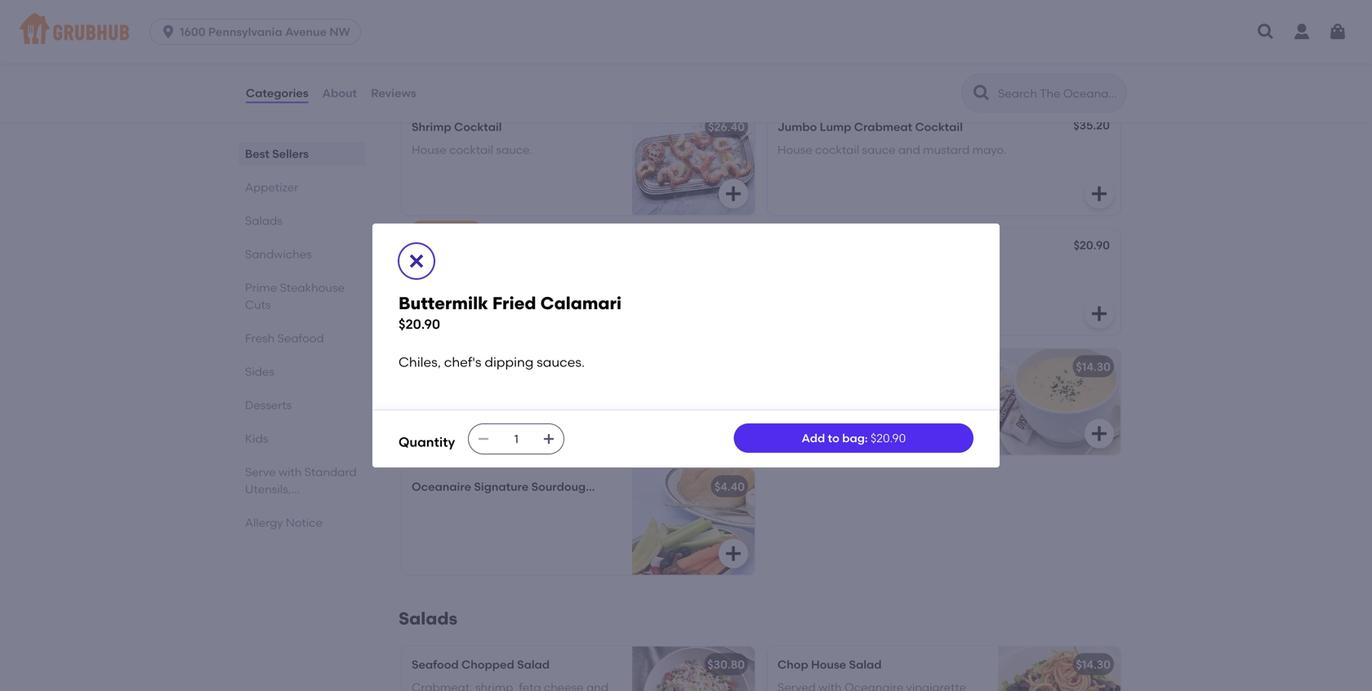 Task type: vqa. For each thing, say whether or not it's contained in the screenshot.
Desserts
yes



Task type: locate. For each thing, give the bounding box(es) containing it.
0 horizontal spatial cocktail
[[454, 120, 502, 134]]

2 vertical spatial svg image
[[1090, 304, 1109, 324]]

desserts
[[245, 399, 292, 413]]

1 vertical spatial mustard
[[459, 266, 506, 280]]

2 salad from the left
[[849, 658, 882, 672]]

grits
[[479, 360, 506, 374]]

0 vertical spatial svg image
[[1256, 22, 1276, 42]]

appetizer
[[399, 71, 483, 91], [245, 181, 299, 194]]

shrimp up house cocktail sauce.
[[412, 120, 451, 134]]

1 horizontal spatial $20.90
[[871, 432, 906, 445]]

cocktail
[[454, 120, 502, 134], [915, 120, 963, 134]]

with
[[279, 466, 302, 479]]

0 vertical spatial seafood
[[277, 332, 324, 346]]

1 vertical spatial shrimp
[[412, 360, 451, 374]]

chiles,
[[399, 355, 441, 370]]

bag:
[[842, 432, 868, 445]]

0 vertical spatial best
[[245, 147, 270, 161]]

0 horizontal spatial seafood
[[277, 332, 324, 346]]

$14.30
[[1076, 360, 1111, 374], [1076, 658, 1111, 672]]

kids
[[245, 432, 268, 446]]

salads up seafood chopped salad
[[399, 609, 458, 630]]

1 cocktail from the left
[[454, 120, 502, 134]]

relish
[[620, 480, 654, 494]]

$20.90 button
[[768, 229, 1121, 335]]

2 $14.30 from the top
[[1076, 658, 1111, 672]]

$20.90 for buttermilk fried calamari
[[399, 316, 440, 332]]

mustard down "bay"
[[459, 266, 506, 280]]

1 horizontal spatial salad
[[849, 658, 882, 672]]

0 vertical spatial $20.90
[[1074, 238, 1110, 252]]

add
[[802, 432, 825, 445]]

0 horizontal spatial best
[[245, 147, 270, 161]]

to
[[828, 432, 840, 445]]

mayo.
[[973, 143, 1007, 157]]

salad
[[517, 658, 550, 672], [849, 658, 882, 672]]

$14.30 for new england clam chowder image at the bottom right
[[1076, 360, 1111, 374]]

categories
[[246, 86, 308, 100]]

0 horizontal spatial mustard
[[459, 266, 506, 280]]

prime
[[245, 281, 277, 295]]

0 horizontal spatial cocktail
[[449, 143, 493, 157]]

1 $14.30 from the top
[[1076, 360, 1111, 374]]

0 vertical spatial appetizer
[[399, 71, 483, 91]]

Input item quantity number field
[[498, 425, 534, 454]]

best
[[245, 147, 270, 161], [421, 223, 442, 235]]

1 horizontal spatial and
[[596, 480, 618, 494]]

seafood
[[277, 332, 324, 346], [412, 658, 459, 672]]

chef's
[[444, 355, 482, 370]]

cocktail up house cocktail sauce.
[[454, 120, 502, 134]]

cocktail down the shrimp cocktail
[[449, 143, 493, 157]]

fresh seafood
[[245, 332, 324, 346]]

mustard left mayo.
[[923, 143, 970, 157]]

2 cocktail from the left
[[815, 143, 859, 157]]

appetizer down best sellers
[[245, 181, 299, 194]]

reviews
[[371, 86, 416, 100]]

1 cocktail from the left
[[449, 143, 493, 157]]

svg image
[[1328, 22, 1348, 42], [160, 24, 177, 40], [724, 184, 743, 204], [407, 252, 426, 271], [724, 424, 743, 444], [1090, 424, 1109, 444], [477, 433, 490, 446], [543, 433, 556, 446], [724, 544, 743, 564]]

1 salad from the left
[[517, 658, 550, 672]]

0 vertical spatial shrimp
[[412, 120, 451, 134]]

svg image for $35.20
[[1090, 184, 1109, 204]]

0 vertical spatial mustard
[[923, 143, 970, 157]]

jumbo lump crabmeat cocktail
[[778, 120, 963, 134]]

0 vertical spatial salads
[[245, 214, 283, 228]]

calamari
[[540, 293, 622, 314]]

$4.40
[[715, 480, 745, 494]]

and left grits
[[454, 360, 476, 374]]

allergy
[[245, 516, 283, 530]]

$20.90 inside button
[[1074, 238, 1110, 252]]

house down jumbo
[[778, 143, 813, 157]]

best for best sellers
[[245, 147, 270, 161]]

0 horizontal spatial $20.90
[[399, 316, 440, 332]]

1600 pennsylvania avenue nw
[[180, 25, 350, 39]]

condiments,
[[245, 500, 316, 514]]

and left the relish
[[596, 480, 618, 494]]

2 cocktail from the left
[[915, 120, 963, 134]]

0 horizontal spatial salad
[[517, 658, 550, 672]]

2 vertical spatial and
[[596, 480, 618, 494]]

appetizer up the shrimp cocktail
[[399, 71, 483, 91]]

and right sauce
[[898, 143, 920, 157]]

shrimp and grits
[[412, 360, 506, 374]]

0 vertical spatial and
[[898, 143, 920, 157]]

sauces.
[[537, 355, 585, 370]]

style
[[510, 243, 537, 257]]

1 vertical spatial salads
[[399, 609, 458, 630]]

$20.90 inside buttermilk fried calamari $20.90
[[399, 316, 440, 332]]

best up chesapeake
[[421, 223, 442, 235]]

salads up sandwiches
[[245, 214, 283, 228]]

salad right "chopped"
[[517, 658, 550, 672]]

cocktail
[[449, 143, 493, 157], [815, 143, 859, 157]]

buttermilk
[[399, 293, 488, 314]]

1 vertical spatial seafood
[[412, 658, 459, 672]]

house down the shrimp cocktail
[[412, 143, 447, 157]]

mustard
[[923, 143, 970, 157], [459, 266, 506, 280]]

seafood chopped salad image
[[632, 647, 755, 692]]

shrimp inside button
[[412, 360, 451, 374]]

chop house salad image
[[998, 647, 1121, 692]]

house
[[412, 143, 447, 157], [778, 143, 813, 157], [811, 658, 846, 672]]

1 horizontal spatial best
[[421, 223, 442, 235]]

0 horizontal spatial and
[[454, 360, 476, 374]]

$14.30 button
[[768, 349, 1121, 455]]

$26.40
[[708, 120, 745, 134]]

shrimp for shrimp cocktail
[[412, 120, 451, 134]]

$20.90
[[1074, 238, 1110, 252], [399, 316, 440, 332], [871, 432, 906, 445]]

1 vertical spatial $14.30
[[1076, 658, 1111, 672]]

house cocktail sauce and mustard mayo.
[[778, 143, 1007, 157]]

salads
[[245, 214, 283, 228], [399, 609, 458, 630]]

1 vertical spatial $20.90
[[399, 316, 440, 332]]

allergy notice
[[245, 516, 323, 530]]

svg image for $20.90
[[1090, 304, 1109, 324]]

cocktail up house cocktail sauce and mustard mayo.
[[915, 120, 963, 134]]

shrimp left grits
[[412, 360, 451, 374]]

cuts
[[245, 298, 271, 312]]

1 vertical spatial and
[[454, 360, 476, 374]]

main navigation navigation
[[0, 0, 1372, 64]]

2 horizontal spatial and
[[898, 143, 920, 157]]

1 vertical spatial appetizer
[[245, 181, 299, 194]]

1 horizontal spatial cocktail
[[915, 120, 963, 134]]

2 horizontal spatial $20.90
[[1074, 238, 1110, 252]]

best left "sellers"
[[245, 147, 270, 161]]

1 vertical spatial best
[[421, 223, 442, 235]]

1 vertical spatial svg image
[[1090, 184, 1109, 204]]

and
[[898, 143, 920, 157], [454, 360, 476, 374], [596, 480, 618, 494]]

2 shrimp from the top
[[412, 360, 451, 374]]

bay
[[485, 243, 507, 257]]

seafood right fresh
[[277, 332, 324, 346]]

salad right chop at the bottom
[[849, 658, 882, 672]]

house for house cocktail sauce and mustard mayo.
[[778, 143, 813, 157]]

creamy mustard mayonnaise.
[[412, 266, 579, 280]]

0 vertical spatial $14.30
[[1076, 360, 1111, 374]]

crab
[[540, 243, 568, 257]]

shrimp and grits button
[[402, 349, 755, 455]]

salad for chop house salad
[[849, 658, 882, 672]]

$14.30 inside $14.30 button
[[1076, 360, 1111, 374]]

svg image inside the 1600 pennsylvania avenue nw "button"
[[160, 24, 177, 40]]

fresh
[[245, 332, 275, 346]]

best sellers
[[245, 147, 309, 161]]

2 vertical spatial $20.90
[[871, 432, 906, 445]]

cocktail down lump
[[815, 143, 859, 157]]

quantity
[[399, 435, 455, 450]]

1 shrimp from the top
[[412, 120, 451, 134]]

chiles, chef's dipping sauces.
[[399, 355, 585, 370]]

seafood left "chopped"
[[412, 658, 459, 672]]

sauce.
[[496, 143, 533, 157]]

svg image inside main navigation navigation
[[1256, 22, 1276, 42]]

shrimp
[[412, 120, 451, 134], [412, 360, 451, 374]]

1 horizontal spatial cocktail
[[815, 143, 859, 157]]

svg image
[[1256, 22, 1276, 42], [1090, 184, 1109, 204], [1090, 304, 1109, 324]]

steakhouse
[[280, 281, 345, 295]]



Task type: describe. For each thing, give the bounding box(es) containing it.
napkins?
[[245, 517, 296, 531]]

sellers
[[272, 147, 309, 161]]

oceanaire signature sourdough and relish tray
[[412, 480, 680, 494]]

and for cocktail
[[898, 143, 920, 157]]

1600
[[180, 25, 206, 39]]

and inside button
[[454, 360, 476, 374]]

0 horizontal spatial appetizer
[[245, 181, 299, 194]]

nw
[[330, 25, 350, 39]]

crabmeat
[[854, 120, 912, 134]]

1 horizontal spatial seafood
[[412, 658, 459, 672]]

Search The Oceanaire Seafood Room search field
[[997, 86, 1122, 101]]

shrimp and grits image
[[632, 349, 755, 455]]

best for best seller
[[421, 223, 442, 235]]

sauce
[[862, 143, 896, 157]]

fried
[[492, 293, 536, 314]]

seller
[[445, 223, 471, 235]]

utensils,
[[245, 483, 291, 497]]

chesapeake bay style crab cake
[[412, 243, 601, 257]]

about
[[322, 86, 357, 100]]

new england clam chowder image
[[998, 349, 1121, 455]]

buttermilk fried calamari $20.90
[[399, 293, 622, 332]]

1600 pennsylvania avenue nw button
[[150, 19, 367, 45]]

mayonnaise.
[[508, 266, 579, 280]]

oceanaire
[[412, 480, 471, 494]]

house for house cocktail sauce.
[[412, 143, 447, 157]]

lump
[[820, 120, 852, 134]]

standard
[[304, 466, 357, 479]]

sourdough
[[531, 480, 593, 494]]

about button
[[322, 64, 358, 123]]

signature
[[474, 480, 529, 494]]

0 horizontal spatial salads
[[245, 214, 283, 228]]

$30.80
[[708, 658, 745, 672]]

serve with standard utensils, condiments, napkins?
[[245, 466, 357, 531]]

serve
[[245, 466, 276, 479]]

cake
[[571, 243, 601, 257]]

prime steakhouse cuts
[[245, 281, 345, 312]]

add to bag: $20.90
[[802, 432, 906, 445]]

seafood chopped salad
[[412, 658, 550, 672]]

$14.30 for chop house salad image
[[1076, 658, 1111, 672]]

chopped
[[462, 658, 514, 672]]

tray
[[656, 480, 680, 494]]

house right chop at the bottom
[[811, 658, 846, 672]]

1 horizontal spatial appetizer
[[399, 71, 483, 91]]

shrimp for shrimp and grits
[[412, 360, 451, 374]]

creamy
[[412, 266, 456, 280]]

notice
[[286, 516, 323, 530]]

best seller
[[421, 223, 471, 235]]

search icon image
[[972, 83, 992, 103]]

dipping
[[485, 355, 534, 370]]

avenue
[[285, 25, 327, 39]]

shrimp cocktail image
[[632, 109, 755, 215]]

chesapeake
[[412, 243, 483, 257]]

chop
[[778, 658, 808, 672]]

jumbo
[[778, 120, 817, 134]]

chop house salad
[[778, 658, 882, 672]]

1 horizontal spatial mustard
[[923, 143, 970, 157]]

cocktail for lump
[[815, 143, 859, 157]]

categories button
[[245, 64, 309, 123]]

sides
[[245, 365, 274, 379]]

salad for seafood chopped salad
[[517, 658, 550, 672]]

cocktail for cocktail
[[449, 143, 493, 157]]

reviews button
[[370, 64, 417, 123]]

house cocktail sauce.
[[412, 143, 533, 157]]

pennsylvania
[[208, 25, 282, 39]]

oceanaire signature sourdough and relish tray image
[[632, 469, 755, 575]]

1 horizontal spatial salads
[[399, 609, 458, 630]]

$35.20
[[1074, 118, 1110, 132]]

shrimp cocktail
[[412, 120, 502, 134]]

$20.90 for add to bag:
[[871, 432, 906, 445]]

and for signature
[[596, 480, 618, 494]]

sandwiches
[[245, 248, 312, 261]]



